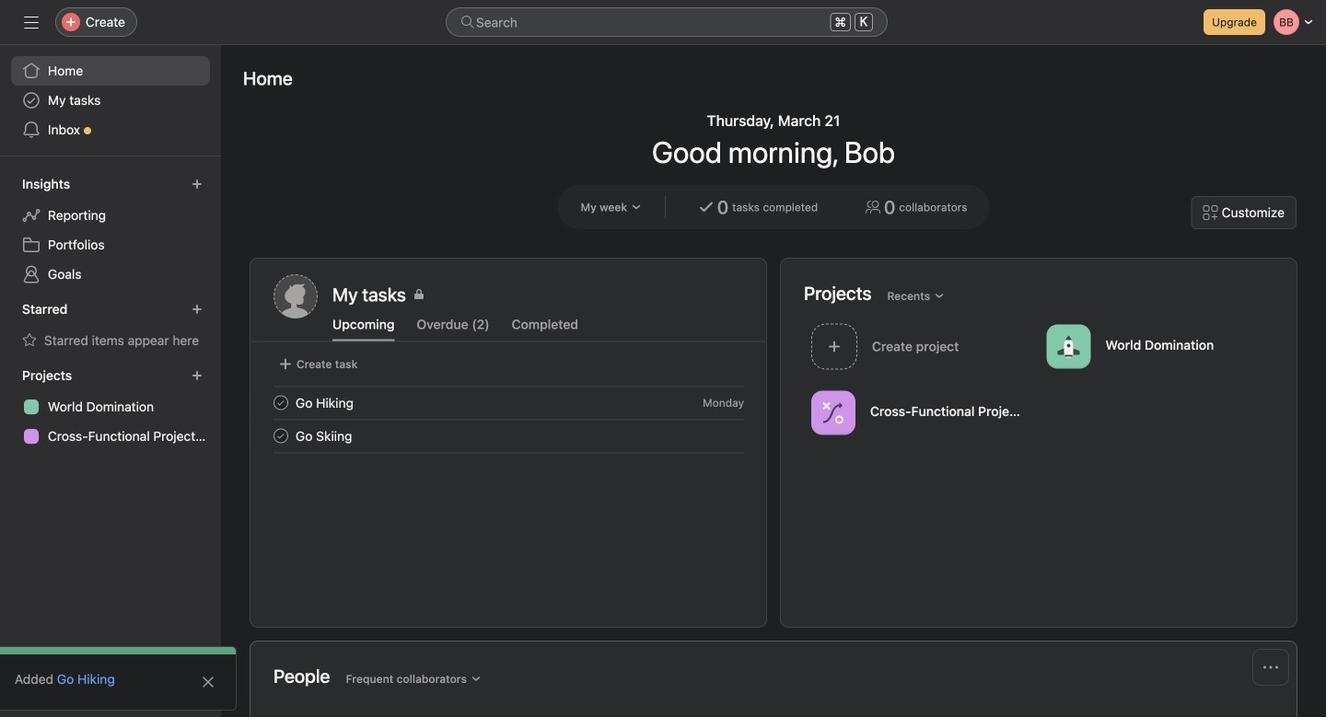 Task type: vqa. For each thing, say whether or not it's contained in the screenshot.
Completed image
no



Task type: describe. For each thing, give the bounding box(es) containing it.
add profile photo image
[[274, 274, 318, 319]]

2 list item from the top
[[251, 419, 766, 453]]

projects element
[[0, 359, 221, 455]]

2 mark complete checkbox from the top
[[270, 425, 292, 447]]

rocket image
[[1058, 336, 1080, 358]]

1 list item from the top
[[251, 386, 766, 419]]

mark complete image
[[270, 425, 292, 447]]

Search tasks, projects, and more text field
[[446, 7, 888, 37]]

starred element
[[0, 293, 221, 359]]

hide sidebar image
[[24, 15, 39, 29]]

new project or portfolio image
[[192, 370, 203, 381]]



Task type: locate. For each thing, give the bounding box(es) containing it.
add items to starred image
[[192, 304, 203, 315]]

mark complete image
[[270, 392, 292, 414]]

mark complete checkbox up mark complete image
[[270, 392, 292, 414]]

0 vertical spatial mark complete checkbox
[[270, 392, 292, 414]]

1 vertical spatial mark complete checkbox
[[270, 425, 292, 447]]

1 mark complete checkbox from the top
[[270, 392, 292, 414]]

None field
[[446, 7, 888, 37]]

insights element
[[0, 168, 221, 293]]

line_and_symbols image
[[822, 402, 844, 424]]

close image
[[201, 675, 215, 690]]

actions image
[[1264, 660, 1278, 675]]

new insights image
[[192, 179, 203, 190]]

list item
[[251, 386, 766, 419], [251, 419, 766, 453]]

mark complete checkbox down mark complete icon on the left of page
[[270, 425, 292, 447]]

Mark complete checkbox
[[270, 392, 292, 414], [270, 425, 292, 447]]

global element
[[0, 45, 221, 156]]



